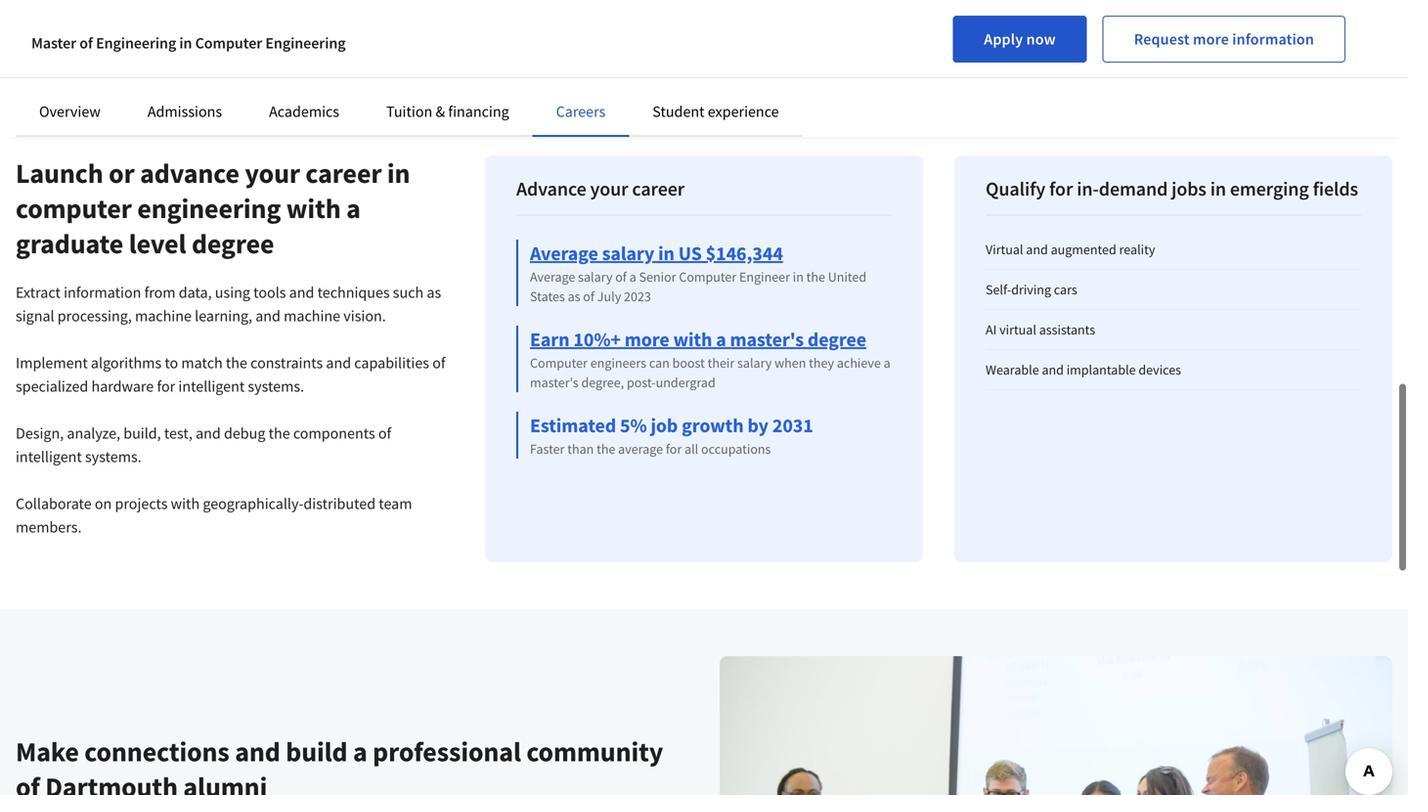 Task type: locate. For each thing, give the bounding box(es) containing it.
in inside launch or advance your career in computer engineering with a graduate level degree
[[387, 156, 410, 190]]

1 vertical spatial computer
[[679, 268, 737, 286]]

with for master's
[[674, 327, 712, 352]]

and right constraints
[[326, 353, 351, 373]]

overview
[[39, 102, 101, 121]]

degree inside launch or advance your career in computer engineering with a graduate level degree
[[192, 226, 274, 261]]

admissions
[[148, 102, 222, 121]]

engineering right master
[[96, 33, 176, 53]]

with inside launch or advance your career in computer engineering with a graduate level degree
[[286, 191, 341, 225]]

qualify
[[986, 177, 1046, 201]]

of inside implement algorithms to match the constraints and capabilities of specialized hardware for intelligent systems.
[[433, 353, 446, 373]]

a up their
[[716, 327, 727, 352]]

intelligent inside implement algorithms to match the constraints and capabilities of specialized hardware for intelligent systems.
[[178, 377, 245, 396]]

0 vertical spatial salary
[[602, 241, 655, 266]]

intelligent
[[178, 377, 245, 396], [16, 447, 82, 467]]

with up boost
[[674, 327, 712, 352]]

of down make
[[16, 770, 40, 795]]

0 vertical spatial average
[[530, 241, 598, 266]]

and up alumni
[[235, 734, 281, 769]]

2 average from the top
[[530, 268, 576, 286]]

for left 'in-'
[[1050, 177, 1073, 201]]

admissions link
[[148, 102, 222, 121]]

more right 'request'
[[1194, 29, 1230, 49]]

0 horizontal spatial information
[[64, 283, 141, 302]]

and
[[1027, 241, 1049, 258], [289, 283, 314, 302], [256, 306, 281, 326], [326, 353, 351, 373], [1042, 361, 1064, 379], [196, 424, 221, 443], [235, 734, 281, 769]]

distributed
[[304, 494, 376, 514]]

1 horizontal spatial for
[[666, 440, 682, 458]]

2 vertical spatial with
[[171, 494, 200, 514]]

1 vertical spatial information
[[64, 283, 141, 302]]

1 horizontal spatial information
[[1233, 29, 1315, 49]]

1 horizontal spatial machine
[[284, 306, 341, 326]]

systems. inside design, analyze, build, test, and debug the components of intelligent systems.
[[85, 447, 142, 467]]

financing
[[448, 102, 509, 121]]

0 horizontal spatial systems.
[[85, 447, 142, 467]]

computer down us
[[679, 268, 737, 286]]

states
[[530, 288, 565, 305]]

as right states
[[568, 288, 581, 305]]

estimated
[[530, 413, 616, 438]]

earn 10%+ more with a master's degree computer engineers can boost their salary when they achieve a master's degree, post-undergrad
[[530, 327, 891, 391]]

growth
[[682, 413, 744, 438]]

in-
[[1077, 177, 1099, 201]]

1 vertical spatial more
[[625, 327, 670, 352]]

with inside the earn 10%+ more with a master's degree computer engineers can boost their salary when they achieve a master's degree, post-undergrad
[[674, 327, 712, 352]]

the right than
[[597, 440, 616, 458]]

tools
[[254, 283, 286, 302]]

constraints
[[251, 353, 323, 373]]

match
[[181, 353, 223, 373]]

intelligent inside design, analyze, build, test, and debug the components of intelligent systems.
[[16, 447, 82, 467]]

in down tuition
[[387, 156, 410, 190]]

1 horizontal spatial computer
[[530, 354, 588, 372]]

driving
[[1012, 281, 1052, 298]]

1 horizontal spatial with
[[286, 191, 341, 225]]

1 vertical spatial degree
[[808, 327, 867, 352]]

$146,344
[[706, 241, 783, 266]]

machine down from
[[135, 306, 192, 326]]

implement algorithms to match the constraints and capabilities of specialized hardware for intelligent systems.
[[16, 353, 446, 396]]

engineering up academics
[[265, 33, 346, 53]]

in left us
[[658, 241, 675, 266]]

a up techniques on the left top of page
[[346, 191, 361, 225]]

master's
[[730, 327, 804, 352], [530, 374, 579, 391]]

with right projects
[[171, 494, 200, 514]]

0 horizontal spatial as
[[427, 283, 441, 302]]

engineering
[[137, 191, 281, 225]]

augmented
[[1051, 241, 1117, 258]]

vision.
[[344, 306, 386, 326]]

computer down earn
[[530, 354, 588, 372]]

virtual and augmented reality
[[986, 241, 1156, 258]]

july
[[598, 288, 621, 305]]

for down to
[[157, 377, 175, 396]]

reality
[[1120, 241, 1156, 258]]

1 horizontal spatial intelligent
[[178, 377, 245, 396]]

ai virtual assistants
[[986, 321, 1096, 338]]

0 vertical spatial systems.
[[248, 377, 304, 396]]

1 vertical spatial with
[[674, 327, 712, 352]]

the inside implement algorithms to match the constraints and capabilities of specialized hardware for intelligent systems.
[[226, 353, 247, 373]]

information
[[1233, 29, 1315, 49], [64, 283, 141, 302]]

2 vertical spatial computer
[[530, 354, 588, 372]]

more inside the earn 10%+ more with a master's degree computer engineers can boost their salary when they achieve a master's degree, post-undergrad
[[625, 327, 670, 352]]

a right the build
[[353, 734, 367, 769]]

0 vertical spatial with
[[286, 191, 341, 225]]

1 vertical spatial master's
[[530, 374, 579, 391]]

and right virtual at the right
[[1027, 241, 1049, 258]]

1 vertical spatial average
[[530, 268, 576, 286]]

1 average from the top
[[530, 241, 598, 266]]

0 horizontal spatial engineering
[[96, 33, 176, 53]]

as inside extract information from data, using tools and techniques such as signal processing, machine learning, and machine vision.
[[427, 283, 441, 302]]

with up techniques on the left top of page
[[286, 191, 341, 225]]

tuition & financing link
[[386, 102, 509, 121]]

0 vertical spatial master's
[[730, 327, 804, 352]]

a up 2023
[[630, 268, 637, 286]]

0 horizontal spatial intelligent
[[16, 447, 82, 467]]

more inside button
[[1194, 29, 1230, 49]]

master's down earn
[[530, 374, 579, 391]]

1 horizontal spatial degree
[[808, 327, 867, 352]]

average salary in us $146,344 link
[[530, 241, 783, 266]]

self-driving cars
[[986, 281, 1078, 298]]

fields
[[1313, 177, 1359, 201]]

0 vertical spatial information
[[1233, 29, 1315, 49]]

0 horizontal spatial degree
[[192, 226, 274, 261]]

devices
[[1139, 361, 1182, 379]]

career inside launch or advance your career in computer engineering with a graduate level degree
[[306, 156, 382, 190]]

degree down engineering
[[192, 226, 274, 261]]

degree
[[192, 226, 274, 261], [808, 327, 867, 352]]

0 vertical spatial more
[[1194, 29, 1230, 49]]

more
[[1194, 29, 1230, 49], [625, 327, 670, 352]]

with for distributed
[[171, 494, 200, 514]]

and inside make connections and build a professional community of dartmouth alumni
[[235, 734, 281, 769]]

0 vertical spatial intelligent
[[178, 377, 245, 396]]

components
[[293, 424, 375, 443]]

0 horizontal spatial machine
[[135, 306, 192, 326]]

1 horizontal spatial as
[[568, 288, 581, 305]]

members.
[[16, 518, 82, 537]]

for
[[1050, 177, 1073, 201], [157, 377, 175, 396], [666, 440, 682, 458]]

salary up senior
[[602, 241, 655, 266]]

level
[[129, 226, 186, 261]]

their
[[708, 354, 735, 372]]

0 vertical spatial degree
[[192, 226, 274, 261]]

and inside design, analyze, build, test, and debug the components of intelligent systems.
[[196, 424, 221, 443]]

1 horizontal spatial more
[[1194, 29, 1230, 49]]

0 horizontal spatial computer
[[195, 33, 262, 53]]

0 vertical spatial computer
[[195, 33, 262, 53]]

2 vertical spatial salary
[[738, 354, 772, 372]]

careers link
[[556, 102, 606, 121]]

all
[[685, 440, 699, 458]]

0 horizontal spatial your
[[245, 156, 300, 190]]

2 horizontal spatial computer
[[679, 268, 737, 286]]

the right match
[[226, 353, 247, 373]]

machine down techniques on the left top of page
[[284, 306, 341, 326]]

the left united
[[807, 268, 826, 286]]

and inside implement algorithms to match the constraints and capabilities of specialized hardware for intelligent systems.
[[326, 353, 351, 373]]

capabilities
[[354, 353, 429, 373]]

the right "debug"
[[269, 424, 290, 443]]

in
[[179, 33, 192, 53], [387, 156, 410, 190], [1211, 177, 1227, 201], [658, 241, 675, 266], [793, 268, 804, 286]]

career down academics
[[306, 156, 382, 190]]

request
[[1135, 29, 1190, 49]]

job
[[651, 413, 678, 438]]

specialized
[[16, 377, 88, 396]]

request more information button
[[1103, 16, 1346, 63]]

as right 'such'
[[427, 283, 441, 302]]

0 horizontal spatial master's
[[530, 374, 579, 391]]

1 horizontal spatial engineering
[[265, 33, 346, 53]]

achieve
[[837, 354, 881, 372]]

more up can
[[625, 327, 670, 352]]

of right components in the bottom of the page
[[378, 424, 392, 443]]

average
[[618, 440, 663, 458]]

projects
[[115, 494, 168, 514]]

systems. down constraints
[[248, 377, 304, 396]]

systems.
[[248, 377, 304, 396], [85, 447, 142, 467]]

collaborate
[[16, 494, 92, 514]]

your right advance
[[590, 177, 629, 201]]

virtual
[[986, 241, 1024, 258]]

for inside implement algorithms to match the constraints and capabilities of specialized hardware for intelligent systems.
[[157, 377, 175, 396]]

computer up admissions
[[195, 33, 262, 53]]

intelligent down 'design,'
[[16, 447, 82, 467]]

qualify for in-demand jobs in emerging fields
[[986, 177, 1359, 201]]

1 horizontal spatial systems.
[[248, 377, 304, 396]]

signal
[[16, 306, 54, 326]]

career up average salary in us $146,344 link
[[632, 177, 685, 201]]

the inside design, analyze, build, test, and debug the components of intelligent systems.
[[269, 424, 290, 443]]

1 vertical spatial intelligent
[[16, 447, 82, 467]]

master's up when
[[730, 327, 804, 352]]

salary up july
[[578, 268, 613, 286]]

with inside collaborate on projects with geographically-distributed team members.
[[171, 494, 200, 514]]

0 horizontal spatial more
[[625, 327, 670, 352]]

and right test,
[[196, 424, 221, 443]]

self-
[[986, 281, 1012, 298]]

computer
[[195, 33, 262, 53], [679, 268, 737, 286], [530, 354, 588, 372]]

degree up they
[[808, 327, 867, 352]]

2 vertical spatial for
[[666, 440, 682, 458]]

of right capabilities
[[433, 353, 446, 373]]

your down academics link
[[245, 156, 300, 190]]

2 horizontal spatial for
[[1050, 177, 1073, 201]]

boost
[[673, 354, 705, 372]]

in right jobs
[[1211, 177, 1227, 201]]

0 horizontal spatial career
[[306, 156, 382, 190]]

build,
[[123, 424, 161, 443]]

for left 'all'
[[666, 440, 682, 458]]

intelligent down match
[[178, 377, 245, 396]]

using
[[215, 283, 250, 302]]

cars
[[1054, 281, 1078, 298]]

0 horizontal spatial for
[[157, 377, 175, 396]]

senior
[[639, 268, 677, 286]]

for inside estimated 5% job growth by 2031 faster than the average for all occupations
[[666, 440, 682, 458]]

2 horizontal spatial with
[[674, 327, 712, 352]]

now
[[1027, 29, 1056, 49]]

salary right their
[[738, 354, 772, 372]]

of right master
[[79, 33, 93, 53]]

your
[[245, 156, 300, 190], [590, 177, 629, 201]]

1 vertical spatial for
[[157, 377, 175, 396]]

as
[[427, 283, 441, 302], [568, 288, 581, 305]]

a
[[346, 191, 361, 225], [630, 268, 637, 286], [716, 327, 727, 352], [884, 354, 891, 372], [353, 734, 367, 769]]

a inside make connections and build a professional community of dartmouth alumni
[[353, 734, 367, 769]]

systems. down analyze,
[[85, 447, 142, 467]]

2031
[[773, 413, 814, 438]]

of inside make connections and build a professional community of dartmouth alumni
[[16, 770, 40, 795]]

1 vertical spatial systems.
[[85, 447, 142, 467]]

1 horizontal spatial your
[[590, 177, 629, 201]]

united
[[828, 268, 867, 286]]

1 machine from the left
[[135, 306, 192, 326]]

0 horizontal spatial with
[[171, 494, 200, 514]]

design, analyze, build, test, and debug the components of intelligent systems.
[[16, 424, 392, 467]]



Task type: vqa. For each thing, say whether or not it's contained in the screenshot.
A
yes



Task type: describe. For each thing, give the bounding box(es) containing it.
on
[[95, 494, 112, 514]]

0 vertical spatial for
[[1050, 177, 1073, 201]]

a right achieve
[[884, 354, 891, 372]]

demand
[[1099, 177, 1168, 201]]

the inside estimated 5% job growth by 2031 faster than the average for all occupations
[[597, 440, 616, 458]]

earn 10%+ more with a master's degree link
[[530, 327, 867, 352]]

to
[[165, 353, 178, 373]]

of left july
[[583, 288, 595, 305]]

master of engineering in computer engineering
[[31, 33, 346, 53]]

when
[[775, 354, 806, 372]]

&
[[436, 102, 445, 121]]

ai
[[986, 321, 997, 338]]

wearable
[[986, 361, 1040, 379]]

2 engineering from the left
[[265, 33, 346, 53]]

academics
[[269, 102, 339, 121]]

apply
[[984, 29, 1024, 49]]

graduate
[[16, 226, 123, 261]]

and right wearable
[[1042, 361, 1064, 379]]

computer inside average salary in us $146,344 average salary of a senior computer engineer in the united states as of july 2023
[[679, 268, 737, 286]]

extract information from data, using tools and techniques such as signal processing, machine learning, and machine vision.
[[16, 283, 441, 326]]

such
[[393, 283, 424, 302]]

embedded module image image
[[788, 0, 1286, 62]]

in up admissions
[[179, 33, 192, 53]]

or
[[109, 156, 135, 190]]

professional
[[373, 734, 521, 769]]

assistants
[[1040, 321, 1096, 338]]

launch or advance your career in computer engineering with a graduate level degree
[[16, 156, 410, 261]]

geographically-
[[203, 494, 304, 514]]

average salary in us $146,344 average salary of a senior computer engineer in the united states as of july 2023
[[530, 241, 867, 305]]

they
[[809, 354, 835, 372]]

and right the tools
[[289, 283, 314, 302]]

wearable and implantable devices
[[986, 361, 1182, 379]]

data,
[[179, 283, 212, 302]]

apply now
[[984, 29, 1056, 49]]

engineers
[[591, 354, 647, 372]]

degree,
[[582, 374, 624, 391]]

1 horizontal spatial career
[[632, 177, 685, 201]]

design,
[[16, 424, 64, 443]]

a inside average salary in us $146,344 average salary of a senior computer engineer in the united states as of july 2023
[[630, 268, 637, 286]]

team
[[379, 494, 412, 514]]

emerging
[[1231, 177, 1310, 201]]

faster
[[530, 440, 565, 458]]

alumni
[[183, 770, 267, 795]]

5%
[[620, 413, 647, 438]]

1 engineering from the left
[[96, 33, 176, 53]]

computer
[[16, 191, 132, 225]]

processing,
[[58, 306, 132, 326]]

undergrad
[[656, 374, 716, 391]]

in right engineer
[[793, 268, 804, 286]]

and down the tools
[[256, 306, 281, 326]]

dartmouth
[[45, 770, 178, 795]]

a inside launch or advance your career in computer engineering with a graduate level degree
[[346, 191, 361, 225]]

virtual
[[1000, 321, 1037, 338]]

engineer
[[740, 268, 790, 286]]

2 machine from the left
[[284, 306, 341, 326]]

debug
[[224, 424, 266, 443]]

than
[[568, 440, 594, 458]]

make
[[16, 734, 79, 769]]

computer inside the earn 10%+ more with a master's degree computer engineers can boost their salary when they achieve a master's degree, post-undergrad
[[530, 354, 588, 372]]

build
[[286, 734, 348, 769]]

your inside launch or advance your career in computer engineering with a graduate level degree
[[245, 156, 300, 190]]

tuition & financing
[[386, 102, 509, 121]]

academics link
[[269, 102, 339, 121]]

1 horizontal spatial master's
[[730, 327, 804, 352]]

apply now button
[[953, 16, 1088, 63]]

post-
[[627, 374, 656, 391]]

1 vertical spatial salary
[[578, 268, 613, 286]]

degree inside the earn 10%+ more with a master's degree computer engineers can boost their salary when they achieve a master's degree, post-undergrad
[[808, 327, 867, 352]]

as inside average salary in us $146,344 average salary of a senior computer engineer in the united states as of july 2023
[[568, 288, 581, 305]]

techniques
[[318, 283, 390, 302]]

earn
[[530, 327, 570, 352]]

master
[[31, 33, 76, 53]]

tuition
[[386, 102, 433, 121]]

collaborate on projects with geographically-distributed team members.
[[16, 494, 412, 537]]

connections
[[84, 734, 230, 769]]

analyze,
[[67, 424, 120, 443]]

overview link
[[39, 102, 101, 121]]

systems. inside implement algorithms to match the constraints and capabilities of specialized hardware for intelligent systems.
[[248, 377, 304, 396]]

from
[[144, 283, 176, 302]]

advance
[[140, 156, 240, 190]]

of inside design, analyze, build, test, and debug the components of intelligent systems.
[[378, 424, 392, 443]]

10%+
[[574, 327, 621, 352]]

algorithms
[[91, 353, 162, 373]]

student experience link
[[653, 102, 779, 121]]

occupations
[[701, 440, 771, 458]]

salary inside the earn 10%+ more with a master's degree computer engineers can boost their salary when they achieve a master's degree, post-undergrad
[[738, 354, 772, 372]]

experience
[[708, 102, 779, 121]]

information inside extract information from data, using tools and techniques such as signal processing, machine learning, and machine vision.
[[64, 283, 141, 302]]

launch
[[16, 156, 103, 190]]

careers
[[556, 102, 606, 121]]

of up july
[[616, 268, 627, 286]]

the inside average salary in us $146,344 average salary of a senior computer engineer in the united states as of july 2023
[[807, 268, 826, 286]]

extract
[[16, 283, 61, 302]]

learning,
[[195, 306, 252, 326]]

student experience
[[653, 102, 779, 121]]

request more information
[[1135, 29, 1315, 49]]

information inside request more information button
[[1233, 29, 1315, 49]]

advance
[[517, 177, 587, 201]]



